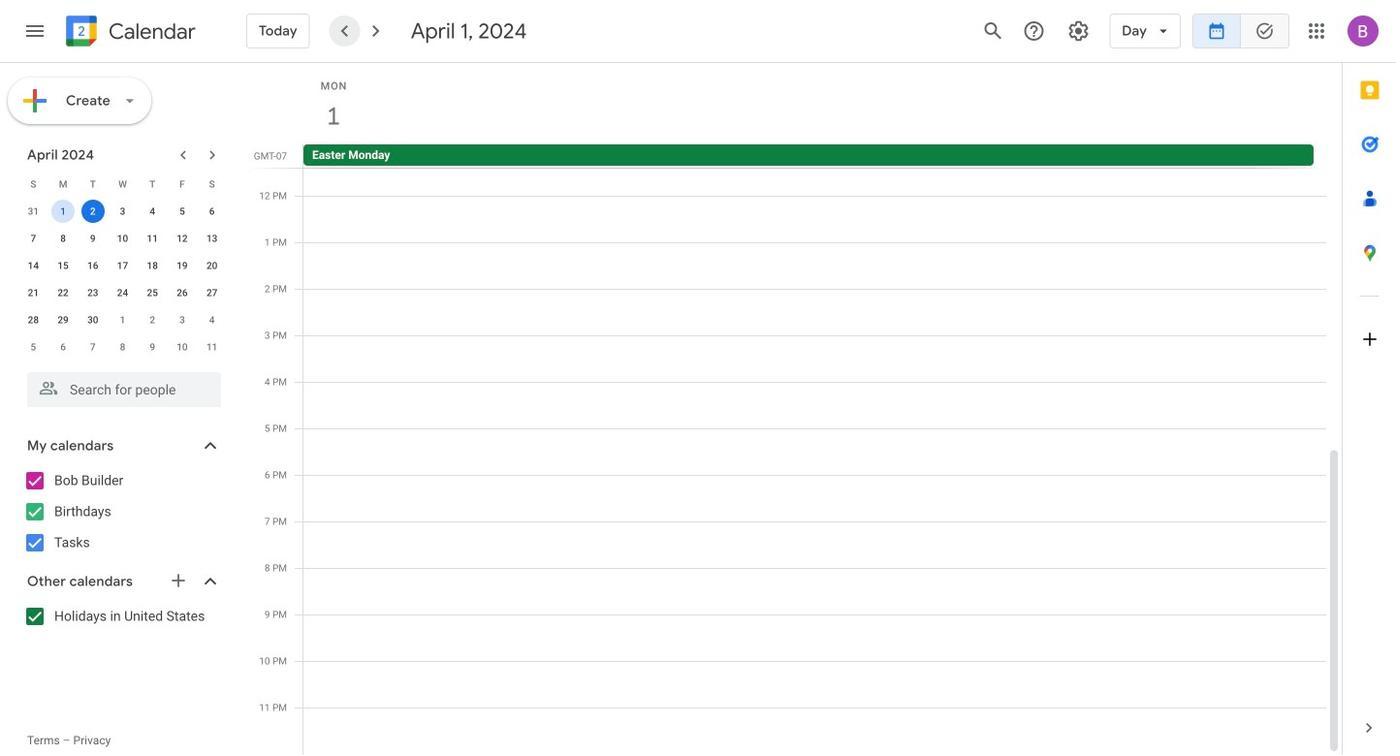 Task type: describe. For each thing, give the bounding box(es) containing it.
17 element
[[111, 254, 134, 277]]

calendar element
[[62, 12, 196, 54]]

may 7 element
[[81, 336, 105, 359]]

7 element
[[22, 227, 45, 250]]

16 element
[[81, 254, 105, 277]]

may 9 element
[[141, 336, 164, 359]]

may 1 element
[[111, 309, 134, 332]]

10 element
[[111, 227, 134, 250]]

main drawer image
[[23, 19, 47, 43]]

may 6 element
[[51, 336, 75, 359]]

6 element
[[200, 200, 224, 223]]

11 element
[[141, 227, 164, 250]]

23 element
[[81, 281, 105, 305]]

13 element
[[200, 227, 224, 250]]

may 5 element
[[22, 336, 45, 359]]

8 element
[[51, 227, 75, 250]]

15 element
[[51, 254, 75, 277]]

20 element
[[200, 254, 224, 277]]

5 element
[[171, 200, 194, 223]]

12 element
[[171, 227, 194, 250]]

Search for people text field
[[39, 373, 210, 407]]

1 cell from the left
[[48, 198, 78, 225]]

settings menu image
[[1067, 19, 1091, 43]]

2, today element
[[81, 200, 105, 223]]

29 element
[[51, 309, 75, 332]]

30 element
[[81, 309, 105, 332]]

1 element
[[51, 200, 75, 223]]

21 element
[[22, 281, 45, 305]]



Task type: locate. For each thing, give the bounding box(es) containing it.
row
[[295, 145, 1343, 168], [18, 171, 227, 198], [18, 198, 227, 225], [18, 225, 227, 252], [18, 252, 227, 279], [18, 279, 227, 307], [18, 307, 227, 334], [18, 334, 227, 361]]

19 element
[[171, 254, 194, 277]]

28 element
[[22, 309, 45, 332]]

24 element
[[111, 281, 134, 305]]

heading inside the calendar element
[[105, 20, 196, 43]]

may 2 element
[[141, 309, 164, 332]]

april 2024 grid
[[18, 171, 227, 361]]

heading
[[105, 20, 196, 43]]

22 element
[[51, 281, 75, 305]]

14 element
[[22, 254, 45, 277]]

27 element
[[200, 281, 224, 305]]

my calendars list
[[4, 466, 241, 559]]

2 cell from the left
[[78, 198, 108, 225]]

row group
[[18, 198, 227, 361]]

26 element
[[171, 281, 194, 305]]

march 31 element
[[22, 200, 45, 223]]

may 8 element
[[111, 336, 134, 359]]

cell up '8' element
[[48, 198, 78, 225]]

3 element
[[111, 200, 134, 223]]

may 4 element
[[200, 309, 224, 332]]

may 10 element
[[171, 336, 194, 359]]

grid
[[248, 63, 1343, 756]]

18 element
[[141, 254, 164, 277]]

tab list
[[1344, 63, 1397, 701]]

25 element
[[141, 281, 164, 305]]

cell up 9 element
[[78, 198, 108, 225]]

may 11 element
[[200, 336, 224, 359]]

None search field
[[0, 365, 241, 407]]

monday, april 1 element
[[311, 94, 356, 139]]

may 3 element
[[171, 309, 194, 332]]

add other calendars image
[[169, 571, 188, 591]]

cell
[[48, 198, 78, 225], [78, 198, 108, 225]]

9 element
[[81, 227, 105, 250]]

4 element
[[141, 200, 164, 223]]



Task type: vqa. For each thing, say whether or not it's contained in the screenshot.
the right 7
no



